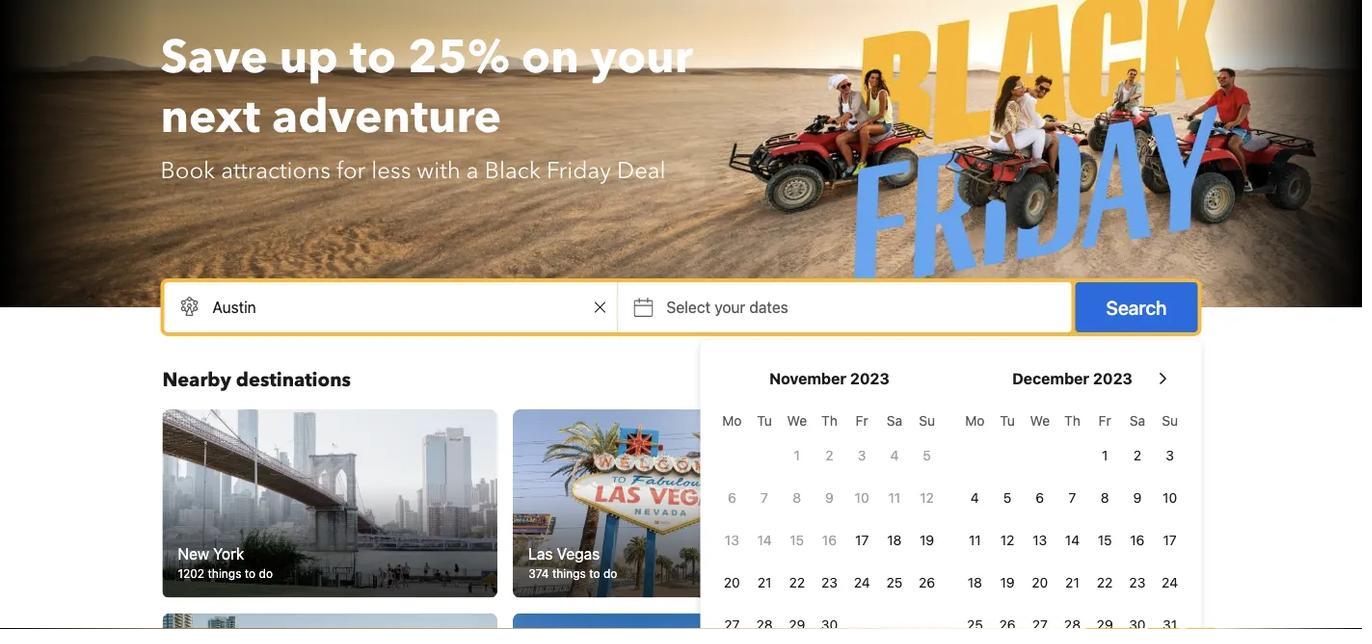 Task type: vqa. For each thing, say whether or not it's contained in the screenshot.


Task type: locate. For each thing, give the bounding box(es) containing it.
to right 1202
[[245, 568, 256, 581]]

12 left the 13 december 2023 option
[[1001, 533, 1015, 549]]

1 horizontal spatial 14
[[1066, 533, 1080, 549]]

do inside new york 1202 things to do
[[259, 568, 273, 581]]

18 for 18 november 2023 option
[[888, 533, 902, 549]]

1 15 from the left
[[790, 533, 805, 549]]

1 vertical spatial 12
[[1001, 533, 1015, 549]]

2 November 2023 checkbox
[[814, 437, 846, 475]]

to inside "las vegas 374 things to do"
[[590, 568, 600, 581]]

1 horizontal spatial fr
[[1099, 413, 1112, 429]]

14 inside checkbox
[[1066, 533, 1080, 549]]

2 th from the left
[[1065, 413, 1081, 429]]

2 6 from the left
[[1036, 490, 1045, 506]]

2 horizontal spatial things
[[900, 568, 934, 581]]

19 right 18 december 2023 'checkbox'
[[1001, 575, 1015, 591]]

mo up the 4 december 2023 checkbox
[[966, 413, 985, 429]]

las vegas image
[[513, 410, 849, 599]]

new york image
[[163, 410, 498, 599]]

1 24 from the left
[[854, 575, 871, 591]]

1 left 2 november 2023 checkbox
[[794, 448, 800, 464]]

21 December 2023 checkbox
[[1057, 564, 1089, 603]]

1 3 from the left
[[858, 448, 867, 464]]

8 for 8 option
[[793, 490, 802, 506]]

2 su from the left
[[1162, 413, 1179, 429]]

15 left 16 december 2023 option
[[1098, 533, 1113, 549]]

13 right 12 december 2023 option
[[1033, 533, 1048, 549]]

2023 for december 2023
[[1094, 370, 1133, 388]]

16 inside checkbox
[[823, 533, 837, 549]]

24 inside checkbox
[[854, 575, 871, 591]]

11 for 11 december 2023 checkbox
[[969, 533, 982, 549]]

17 December 2023 checkbox
[[1154, 522, 1187, 560]]

1 horizontal spatial 3
[[1166, 448, 1175, 464]]

0 horizontal spatial 15
[[790, 533, 805, 549]]

23 right 22 option
[[822, 575, 838, 591]]

your left dates
[[715, 299, 746, 317]]

9 inside option
[[826, 490, 834, 506]]

2 things from the left
[[553, 568, 586, 581]]

book
[[161, 155, 215, 187]]

do right 1202
[[259, 568, 273, 581]]

2 inside option
[[1134, 448, 1142, 464]]

key
[[879, 545, 905, 563]]

1 sa from the left
[[887, 413, 903, 429]]

13 inside option
[[1033, 533, 1048, 549]]

0 horizontal spatial 13
[[725, 533, 740, 549]]

22 inside option
[[789, 575, 805, 591]]

1 6 from the left
[[728, 490, 737, 506]]

6 right 5 option
[[1036, 490, 1045, 506]]

0 horizontal spatial things
[[208, 568, 242, 581]]

19 right 18 november 2023 option
[[920, 533, 935, 549]]

1 horizontal spatial mo
[[966, 413, 985, 429]]

your
[[591, 26, 693, 89], [715, 299, 746, 317]]

0 horizontal spatial 22
[[789, 575, 805, 591]]

21
[[758, 575, 772, 591], [1066, 575, 1080, 591]]

1 things from the left
[[208, 568, 242, 581]]

5 inside checkbox
[[923, 448, 932, 464]]

1 horizontal spatial 6
[[1036, 490, 1045, 506]]

0 horizontal spatial 6
[[728, 490, 737, 506]]

to right "up"
[[350, 26, 396, 89]]

1 horizontal spatial your
[[715, 299, 746, 317]]

mo up 6 checkbox
[[723, 413, 742, 429]]

2 sa from the left
[[1130, 413, 1146, 429]]

0 horizontal spatial 4
[[891, 448, 899, 464]]

21 left 22 option
[[758, 575, 772, 591]]

1
[[794, 448, 800, 464], [1102, 448, 1109, 464]]

26
[[919, 575, 936, 591]]

nearby
[[163, 367, 231, 394]]

8 for 8 option
[[1101, 490, 1110, 506]]

15 left 16 november 2023 checkbox
[[790, 533, 805, 549]]

1 horizontal spatial 23
[[1130, 575, 1146, 591]]

0 horizontal spatial tu
[[757, 413, 772, 429]]

do for vegas
[[604, 568, 618, 581]]

13
[[725, 533, 740, 549], [1033, 533, 1048, 549]]

1 horizontal spatial 21
[[1066, 575, 1080, 591]]

21 inside checkbox
[[758, 575, 772, 591]]

2 2 from the left
[[1134, 448, 1142, 464]]

0 vertical spatial 12
[[920, 490, 935, 506]]

0 horizontal spatial 23
[[822, 575, 838, 591]]

tu down december
[[1000, 413, 1016, 429]]

sa up 4 november 2023 option
[[887, 413, 903, 429]]

2 24 from the left
[[1162, 575, 1179, 591]]

1 21 from the left
[[758, 575, 772, 591]]

things for west
[[900, 568, 934, 581]]

14 inside checkbox
[[758, 533, 772, 549]]

18 inside 18 december 2023 'checkbox'
[[968, 575, 983, 591]]

things inside key west 117 things to do
[[900, 568, 934, 581]]

0 horizontal spatial we
[[788, 413, 807, 429]]

2
[[826, 448, 834, 464], [1134, 448, 1142, 464]]

6
[[728, 490, 737, 506], [1036, 490, 1045, 506]]

1 horizontal spatial 5
[[1004, 490, 1012, 506]]

2 do from the left
[[604, 568, 618, 581]]

1 10 from the left
[[855, 490, 870, 506]]

7 right 6 december 2023 'checkbox'
[[1069, 490, 1077, 506]]

23 inside checkbox
[[1130, 575, 1146, 591]]

12 December 2023 checkbox
[[992, 522, 1024, 560]]

2 21 from the left
[[1066, 575, 1080, 591]]

for
[[336, 155, 366, 187]]

1 horizontal spatial do
[[604, 568, 618, 581]]

3 right 2 option at the right bottom of the page
[[1166, 448, 1175, 464]]

8 right '7 december 2023' option
[[1101, 490, 1110, 506]]

1 2 from the left
[[826, 448, 834, 464]]

20 left the "21" checkbox
[[724, 575, 741, 591]]

15
[[790, 533, 805, 549], [1098, 533, 1113, 549]]

1 horizontal spatial 12
[[1001, 533, 1015, 549]]

sa for december 2023
[[1130, 413, 1146, 429]]

22 inside checkbox
[[1097, 575, 1114, 591]]

1 vertical spatial your
[[715, 299, 746, 317]]

1 December 2023 checkbox
[[1089, 437, 1122, 475]]

25
[[887, 575, 903, 591]]

6 inside 'checkbox'
[[1036, 490, 1045, 506]]

fr up 3 november 2023 option at the right bottom of the page
[[856, 413, 869, 429]]

10 for '10 december 2023' checkbox at the right bottom of the page
[[1163, 490, 1178, 506]]

18 left 19 checkbox
[[968, 575, 983, 591]]

2 mo from the left
[[966, 413, 985, 429]]

sa
[[887, 413, 903, 429], [1130, 413, 1146, 429]]

23 inside option
[[822, 575, 838, 591]]

24 December 2023 checkbox
[[1154, 564, 1187, 603]]

adventure
[[272, 86, 502, 149]]

6 for 6 december 2023 'checkbox'
[[1036, 490, 1045, 506]]

1 horizontal spatial 10
[[1163, 490, 1178, 506]]

1 horizontal spatial 20
[[1032, 575, 1049, 591]]

save up to 25% on your next adventure book attractions for less with a black friday deal
[[161, 26, 693, 187]]

9 inside checkbox
[[1134, 490, 1142, 506]]

24 left 117 at the bottom of page
[[854, 575, 871, 591]]

to inside key west 117 things to do
[[937, 568, 948, 581]]

we up 1 november 2023 option
[[788, 413, 807, 429]]

7 inside option
[[761, 490, 769, 506]]

th for november
[[822, 413, 838, 429]]

22 right 21 "checkbox"
[[1097, 575, 1114, 591]]

1 horizontal spatial grid
[[959, 402, 1187, 630]]

2 tu from the left
[[1000, 413, 1016, 429]]

do for york
[[259, 568, 273, 581]]

0 horizontal spatial 17
[[856, 533, 869, 549]]

to for las vegas
[[590, 568, 600, 581]]

1 14 from the left
[[758, 533, 772, 549]]

15 for 15 december 2023 'option'
[[1098, 533, 1113, 549]]

1 tu from the left
[[757, 413, 772, 429]]

2 8 from the left
[[1101, 490, 1110, 506]]

14
[[758, 533, 772, 549], [1066, 533, 1080, 549]]

12 right the 11 november 2023 checkbox
[[920, 490, 935, 506]]

16 inside option
[[1131, 533, 1145, 549]]

1 7 from the left
[[761, 490, 769, 506]]

23 right 22 checkbox
[[1130, 575, 1146, 591]]

sa up 2 option at the right bottom of the page
[[1130, 413, 1146, 429]]

0 horizontal spatial 1
[[794, 448, 800, 464]]

25 November 2023 checkbox
[[879, 564, 911, 603]]

0 horizontal spatial 9
[[826, 490, 834, 506]]

14 right "13" checkbox
[[758, 533, 772, 549]]

22
[[789, 575, 805, 591], [1097, 575, 1114, 591]]

sa for november 2023
[[887, 413, 903, 429]]

19 inside 19 checkbox
[[1001, 575, 1015, 591]]

to inside new york 1202 things to do
[[245, 568, 256, 581]]

2 inside checkbox
[[826, 448, 834, 464]]

5 left 6 december 2023 'checkbox'
[[1004, 490, 1012, 506]]

november 2023
[[770, 370, 890, 388]]

0 horizontal spatial 18
[[888, 533, 902, 549]]

0 horizontal spatial 11
[[889, 490, 901, 506]]

to down the vegas on the bottom
[[590, 568, 600, 581]]

8
[[793, 490, 802, 506], [1101, 490, 1110, 506]]

1 grid from the left
[[716, 402, 944, 630]]

6 left 7 option
[[728, 490, 737, 506]]

2 right 1 checkbox
[[1134, 448, 1142, 464]]

12 inside 12 december 2023 option
[[1001, 533, 1015, 549]]

28 December 2023 checkbox
[[1057, 607, 1089, 630]]

17 inside option
[[1164, 533, 1177, 549]]

10 for 10 option
[[855, 490, 870, 506]]

1 20 from the left
[[724, 575, 741, 591]]

1 we from the left
[[788, 413, 807, 429]]

1 vertical spatial 5
[[1004, 490, 1012, 506]]

0 vertical spatial 11
[[889, 490, 901, 506]]

3 right 2 november 2023 checkbox
[[858, 448, 867, 464]]

5 inside option
[[1004, 490, 1012, 506]]

su up 5 checkbox
[[919, 413, 936, 429]]

new orleans image
[[864, 614, 1199, 630]]

1 horizontal spatial 2023
[[1094, 370, 1133, 388]]

0 vertical spatial 18
[[888, 533, 902, 549]]

0 horizontal spatial 19
[[920, 533, 935, 549]]

22 for 22 checkbox
[[1097, 575, 1114, 591]]

2 13 from the left
[[1033, 533, 1048, 549]]

things down 'york'
[[208, 568, 242, 581]]

27 November 2023 checkbox
[[716, 607, 749, 630]]

16 right 15 december 2023 'option'
[[1131, 533, 1145, 549]]

4
[[891, 448, 899, 464], [971, 490, 980, 506]]

7 right 6 checkbox
[[761, 490, 769, 506]]

4 inside checkbox
[[971, 490, 980, 506]]

th up 2 november 2023 checkbox
[[822, 413, 838, 429]]

11 left 12 december 2023 option
[[969, 533, 982, 549]]

10 right 9 december 2023 checkbox
[[1163, 490, 1178, 506]]

14 right the 13 december 2023 option
[[1066, 533, 1080, 549]]

374
[[529, 568, 549, 581]]

key west image
[[864, 410, 1199, 599]]

11
[[889, 490, 901, 506], [969, 533, 982, 549]]

15 December 2023 checkbox
[[1089, 522, 1122, 560]]

1 left 2 option at the right bottom of the page
[[1102, 448, 1109, 464]]

0 horizontal spatial 5
[[923, 448, 932, 464]]

23 November 2023 checkbox
[[814, 564, 846, 603]]

tu down the november
[[757, 413, 772, 429]]

8 right 7 option
[[793, 490, 802, 506]]

deal
[[617, 155, 666, 187]]

19
[[920, 533, 935, 549], [1001, 575, 1015, 591]]

nearby destinations
[[163, 367, 351, 394]]

4 inside option
[[891, 448, 899, 464]]

3 things from the left
[[900, 568, 934, 581]]

16 right 15 checkbox
[[823, 533, 837, 549]]

search button
[[1076, 283, 1198, 333]]

7 for 7 option
[[761, 490, 769, 506]]

2 20 from the left
[[1032, 575, 1049, 591]]

1 horizontal spatial sa
[[1130, 413, 1146, 429]]

th down "december 2023"
[[1065, 413, 1081, 429]]

1 9 from the left
[[826, 490, 834, 506]]

0 horizontal spatial fr
[[856, 413, 869, 429]]

1 inside checkbox
[[1102, 448, 1109, 464]]

san diego image
[[163, 614, 498, 630]]

18
[[888, 533, 902, 549], [968, 575, 983, 591]]

2 15 from the left
[[1098, 533, 1113, 549]]

0 vertical spatial 5
[[923, 448, 932, 464]]

10 right 9 option
[[855, 490, 870, 506]]

1 mo from the left
[[723, 413, 742, 429]]

18 inside 18 november 2023 option
[[888, 533, 902, 549]]

4 left 5 option
[[971, 490, 980, 506]]

0 horizontal spatial 20
[[724, 575, 741, 591]]

do inside "las vegas 374 things to do"
[[604, 568, 618, 581]]

1 horizontal spatial 24
[[1162, 575, 1179, 591]]

with
[[417, 155, 461, 187]]

your right on
[[591, 26, 693, 89]]

do right 374
[[604, 568, 618, 581]]

1 23 from the left
[[822, 575, 838, 591]]

17 November 2023 checkbox
[[846, 522, 879, 560]]

1 vertical spatial 4
[[971, 490, 980, 506]]

1 horizontal spatial 7
[[1069, 490, 1077, 506]]

17
[[856, 533, 869, 549], [1164, 533, 1177, 549]]

1 inside option
[[794, 448, 800, 464]]

29 December 2023 checkbox
[[1089, 607, 1122, 630]]

6 inside checkbox
[[728, 490, 737, 506]]

we down december
[[1031, 413, 1050, 429]]

1 2023 from the left
[[851, 370, 890, 388]]

21 left 22 checkbox
[[1066, 575, 1080, 591]]

0 horizontal spatial mo
[[723, 413, 742, 429]]

1 horizontal spatial 1
[[1102, 448, 1109, 464]]

2 7 from the left
[[1069, 490, 1077, 506]]

1 horizontal spatial 17
[[1164, 533, 1177, 549]]

0 horizontal spatial 10
[[855, 490, 870, 506]]

19 inside 19 november 2023 option
[[920, 533, 935, 549]]

1 do from the left
[[259, 568, 273, 581]]

0 horizontal spatial th
[[822, 413, 838, 429]]

1 17 from the left
[[856, 533, 869, 549]]

1 vertical spatial 11
[[969, 533, 982, 549]]

29 November 2023 checkbox
[[781, 607, 814, 630]]

23 December 2023 checkbox
[[1122, 564, 1154, 603]]

27 December 2023 checkbox
[[1024, 607, 1057, 630]]

17 inside checkbox
[[856, 533, 869, 549]]

18 right 17 checkbox
[[888, 533, 902, 549]]

2023 right december
[[1094, 370, 1133, 388]]

things inside new york 1202 things to do
[[208, 568, 242, 581]]

3 do from the left
[[951, 568, 965, 581]]

24 for 24 december 2023 option
[[1162, 575, 1179, 591]]

1 horizontal spatial 11
[[969, 533, 982, 549]]

2 22 from the left
[[1097, 575, 1114, 591]]

4 for 4 november 2023 option
[[891, 448, 899, 464]]

16
[[823, 533, 837, 549], [1131, 533, 1145, 549]]

2023
[[851, 370, 890, 388], [1094, 370, 1133, 388]]

west
[[909, 545, 945, 563]]

things inside "las vegas 374 things to do"
[[553, 568, 586, 581]]

15 inside 15 checkbox
[[790, 533, 805, 549]]

do inside key west 117 things to do
[[951, 568, 965, 581]]

7
[[761, 490, 769, 506], [1069, 490, 1077, 506]]

2 1 from the left
[[1102, 448, 1109, 464]]

21 inside "checkbox"
[[1066, 575, 1080, 591]]

0 horizontal spatial your
[[591, 26, 693, 89]]

9 December 2023 checkbox
[[1122, 479, 1154, 518]]

20 for 20 option
[[724, 575, 741, 591]]

5 December 2023 checkbox
[[992, 479, 1024, 518]]

things for vegas
[[553, 568, 586, 581]]

0 horizontal spatial 24
[[854, 575, 871, 591]]

13 left the 14 checkbox
[[725, 533, 740, 549]]

2 fr from the left
[[1099, 413, 1112, 429]]

5 right 4 november 2023 option
[[923, 448, 932, 464]]

3 inside option
[[1166, 448, 1175, 464]]

save
[[161, 26, 268, 89]]

2 3 from the left
[[1166, 448, 1175, 464]]

3
[[858, 448, 867, 464], [1166, 448, 1175, 464]]

to right 26
[[937, 568, 948, 581]]

25%
[[408, 26, 510, 89]]

things down the vegas on the bottom
[[553, 568, 586, 581]]

th
[[822, 413, 838, 429], [1065, 413, 1081, 429]]

8 inside 8 option
[[1101, 490, 1110, 506]]

friday
[[547, 155, 611, 187]]

0 vertical spatial 4
[[891, 448, 899, 464]]

1 horizontal spatial things
[[553, 568, 586, 581]]

th for december
[[1065, 413, 1081, 429]]

17 right 16 december 2023 option
[[1164, 533, 1177, 549]]

24 right 23 december 2023 checkbox
[[1162, 575, 1179, 591]]

0 horizontal spatial do
[[259, 568, 273, 581]]

15 inside 15 december 2023 'option'
[[1098, 533, 1113, 549]]

1 horizontal spatial 13
[[1033, 533, 1048, 549]]

7 December 2023 checkbox
[[1057, 479, 1089, 518]]

we
[[788, 413, 807, 429], [1031, 413, 1050, 429]]

20 December 2023 checkbox
[[1024, 564, 1057, 603]]

0 vertical spatial 19
[[920, 533, 935, 549]]

13 inside checkbox
[[725, 533, 740, 549]]

1 1 from the left
[[794, 448, 800, 464]]

1 for december
[[1102, 448, 1109, 464]]

22 for 22 option
[[789, 575, 805, 591]]

7 inside option
[[1069, 490, 1077, 506]]

fr up 1 checkbox
[[1099, 413, 1112, 429]]

1 th from the left
[[822, 413, 838, 429]]

1 horizontal spatial th
[[1065, 413, 1081, 429]]

su up 3 option
[[1162, 413, 1179, 429]]

10
[[855, 490, 870, 506], [1163, 490, 1178, 506]]

fr
[[856, 413, 869, 429], [1099, 413, 1112, 429]]

8 inside 8 option
[[793, 490, 802, 506]]

2 we from the left
[[1031, 413, 1050, 429]]

1 horizontal spatial su
[[1162, 413, 1179, 429]]

19 December 2023 checkbox
[[992, 564, 1024, 603]]

14 for 14 december 2023 checkbox
[[1066, 533, 1080, 549]]

do right 26
[[951, 568, 965, 581]]

12 inside 12 november 2023 option
[[920, 490, 935, 506]]

6 December 2023 checkbox
[[1024, 479, 1057, 518]]

1 fr from the left
[[856, 413, 869, 429]]

1 horizontal spatial we
[[1031, 413, 1050, 429]]

0 horizontal spatial 12
[[920, 490, 935, 506]]

things
[[208, 568, 242, 581], [553, 568, 586, 581], [900, 568, 934, 581]]

1 vertical spatial 19
[[1001, 575, 1015, 591]]

1 16 from the left
[[823, 533, 837, 549]]

2 23 from the left
[[1130, 575, 1146, 591]]

23
[[822, 575, 838, 591], [1130, 575, 1146, 591]]

2 horizontal spatial do
[[951, 568, 965, 581]]

4 right 3 november 2023 option at the right bottom of the page
[[891, 448, 899, 464]]

new york 1202 things to do
[[178, 545, 273, 581]]

0 horizontal spatial su
[[919, 413, 936, 429]]

24
[[854, 575, 871, 591], [1162, 575, 1179, 591]]

20
[[724, 575, 741, 591], [1032, 575, 1049, 591]]

0 horizontal spatial 7
[[761, 490, 769, 506]]

1 horizontal spatial 8
[[1101, 490, 1110, 506]]

18 November 2023 checkbox
[[879, 522, 911, 560]]

2 9 from the left
[[1134, 490, 1142, 506]]

grid
[[716, 402, 944, 630], [959, 402, 1187, 630]]

0 horizontal spatial grid
[[716, 402, 944, 630]]

0 vertical spatial your
[[591, 26, 693, 89]]

12
[[920, 490, 935, 506], [1001, 533, 1015, 549]]

3 inside option
[[858, 448, 867, 464]]

black
[[485, 155, 541, 187]]

20 November 2023 checkbox
[[716, 564, 749, 603]]

1 22 from the left
[[789, 575, 805, 591]]

your inside the "save up to 25% on your next adventure book attractions for less with a black friday deal"
[[591, 26, 693, 89]]

0 horizontal spatial 21
[[758, 575, 772, 591]]

2023 right the november
[[851, 370, 890, 388]]

do
[[259, 568, 273, 581], [604, 568, 618, 581], [951, 568, 965, 581]]

to inside the "save up to 25% on your next adventure book attractions for less with a black friday deal"
[[350, 26, 396, 89]]

0 horizontal spatial 3
[[858, 448, 867, 464]]

2023 for november 2023
[[851, 370, 890, 388]]

vegas
[[557, 545, 600, 563]]

16 November 2023 checkbox
[[814, 522, 846, 560]]

2 16 from the left
[[1131, 533, 1145, 549]]

20 right 19 checkbox
[[1032, 575, 1049, 591]]

9
[[826, 490, 834, 506], [1134, 490, 1142, 506]]

mo
[[723, 413, 742, 429], [966, 413, 985, 429]]

1 horizontal spatial 22
[[1097, 575, 1114, 591]]

1 horizontal spatial 19
[[1001, 575, 1015, 591]]

5
[[923, 448, 932, 464], [1004, 490, 1012, 506]]

1 13 from the left
[[725, 533, 740, 549]]

22 right the "21" checkbox
[[789, 575, 805, 591]]

on
[[522, 26, 579, 89]]

2 grid from the left
[[959, 402, 1187, 630]]

2 14 from the left
[[1066, 533, 1080, 549]]

2 2023 from the left
[[1094, 370, 1133, 388]]

key west 117 things to do
[[879, 545, 965, 581]]

0 horizontal spatial 2
[[826, 448, 834, 464]]

fr for november
[[856, 413, 869, 429]]

tu
[[757, 413, 772, 429], [1000, 413, 1016, 429]]

1 horizontal spatial 15
[[1098, 533, 1113, 549]]

10 inside checkbox
[[1163, 490, 1178, 506]]

13 November 2023 checkbox
[[716, 522, 749, 560]]

to
[[350, 26, 396, 89], [245, 568, 256, 581], [590, 568, 600, 581], [937, 568, 948, 581]]

1 su from the left
[[919, 413, 936, 429]]

1 horizontal spatial tu
[[1000, 413, 1016, 429]]

1 horizontal spatial 4
[[971, 490, 980, 506]]

1 8 from the left
[[793, 490, 802, 506]]

9 for 9 december 2023 checkbox
[[1134, 490, 1142, 506]]

0 horizontal spatial sa
[[887, 413, 903, 429]]

10 inside option
[[855, 490, 870, 506]]

1 horizontal spatial 9
[[1134, 490, 1142, 506]]

0 horizontal spatial 2023
[[851, 370, 890, 388]]

0 horizontal spatial 8
[[793, 490, 802, 506]]

0 horizontal spatial 14
[[758, 533, 772, 549]]

search
[[1107, 296, 1168, 319]]

2 17 from the left
[[1164, 533, 1177, 549]]

2 10 from the left
[[1163, 490, 1178, 506]]

11 right 10 option
[[889, 490, 901, 506]]

things down west
[[900, 568, 934, 581]]

1 horizontal spatial 16
[[1131, 533, 1145, 549]]

miami image
[[513, 614, 849, 630]]

su
[[919, 413, 936, 429], [1162, 413, 1179, 429]]

1 vertical spatial 18
[[968, 575, 983, 591]]

1 horizontal spatial 2
[[1134, 448, 1142, 464]]

su for november 2023
[[919, 413, 936, 429]]

24 inside option
[[1162, 575, 1179, 591]]

17 right 16 november 2023 checkbox
[[856, 533, 869, 549]]

0 horizontal spatial 16
[[823, 533, 837, 549]]

1 horizontal spatial 18
[[968, 575, 983, 591]]

3 December 2023 checkbox
[[1154, 437, 1187, 475]]

21 for the "21" checkbox
[[758, 575, 772, 591]]

2 right 1 november 2023 option
[[826, 448, 834, 464]]

1 for november
[[794, 448, 800, 464]]



Task type: describe. For each thing, give the bounding box(es) containing it.
tu for november
[[757, 413, 772, 429]]

5 for 5 checkbox
[[923, 448, 932, 464]]

14 December 2023 checkbox
[[1057, 522, 1089, 560]]

4 November 2023 checkbox
[[879, 437, 911, 475]]

30 November 2023 checkbox
[[814, 607, 846, 630]]

new
[[178, 545, 209, 563]]

mo for december
[[966, 413, 985, 429]]

10 November 2023 checkbox
[[846, 479, 879, 518]]

16 December 2023 checkbox
[[1122, 522, 1154, 560]]

12 for 12 november 2023 option at the right bottom of page
[[920, 490, 935, 506]]

1 November 2023 checkbox
[[781, 437, 814, 475]]

4 for the 4 december 2023 checkbox
[[971, 490, 980, 506]]

su for december 2023
[[1162, 413, 1179, 429]]

to for new york
[[245, 568, 256, 581]]

1202
[[178, 568, 205, 581]]

13 December 2023 checkbox
[[1024, 522, 1057, 560]]

5 for 5 option
[[1004, 490, 1012, 506]]

mo for november
[[723, 413, 742, 429]]

15 November 2023 checkbox
[[781, 522, 814, 560]]

23 for 23 november 2023 option
[[822, 575, 838, 591]]

to for key west
[[937, 568, 948, 581]]

20 for 20 december 2023 option
[[1032, 575, 1049, 591]]

6 November 2023 checkbox
[[716, 479, 749, 518]]

a
[[467, 155, 479, 187]]

next
[[161, 86, 260, 149]]

17 for 17 checkbox
[[856, 533, 869, 549]]

12 November 2023 checkbox
[[911, 479, 944, 518]]

25 December 2023 checkbox
[[959, 607, 992, 630]]

16 for 16 november 2023 checkbox
[[823, 533, 837, 549]]

7 for '7 december 2023' option
[[1069, 490, 1077, 506]]

26 November 2023 checkbox
[[911, 564, 944, 603]]

3 November 2023 checkbox
[[846, 437, 879, 475]]

attractions
[[221, 155, 331, 187]]

117
[[879, 568, 897, 581]]

select your dates
[[667, 299, 789, 317]]

31 December 2023 checkbox
[[1154, 607, 1187, 630]]

18 for 18 december 2023 'checkbox'
[[968, 575, 983, 591]]

10 December 2023 checkbox
[[1154, 479, 1187, 518]]

destinations
[[236, 367, 351, 394]]

7 November 2023 checkbox
[[749, 479, 781, 518]]

11 November 2023 checkbox
[[879, 479, 911, 518]]

york
[[213, 545, 244, 563]]

things for york
[[208, 568, 242, 581]]

we for november 2023
[[788, 413, 807, 429]]

5 November 2023 checkbox
[[911, 437, 944, 475]]

16 for 16 december 2023 option
[[1131, 533, 1145, 549]]

9 November 2023 checkbox
[[814, 479, 846, 518]]

december
[[1013, 370, 1090, 388]]

21 November 2023 checkbox
[[749, 564, 781, 603]]

tu for december
[[1000, 413, 1016, 429]]

22 November 2023 checkbox
[[781, 564, 814, 603]]

Where are you going? search field
[[164, 283, 618, 333]]

30 December 2023 checkbox
[[1122, 607, 1154, 630]]

grid for november
[[716, 402, 944, 630]]

13 for the 13 december 2023 option
[[1033, 533, 1048, 549]]

15 for 15 checkbox
[[790, 533, 805, 549]]

12 for 12 december 2023 option
[[1001, 533, 1015, 549]]

14 for the 14 checkbox
[[758, 533, 772, 549]]

do for west
[[951, 568, 965, 581]]

november
[[770, 370, 847, 388]]

4 December 2023 checkbox
[[959, 479, 992, 518]]

26 December 2023 checkbox
[[992, 607, 1024, 630]]

28 November 2023 checkbox
[[749, 607, 781, 630]]

9 for 9 option
[[826, 490, 834, 506]]

14 November 2023 checkbox
[[749, 522, 781, 560]]

las
[[529, 545, 553, 563]]

fr for december
[[1099, 413, 1112, 429]]

8 November 2023 checkbox
[[781, 479, 814, 518]]

11 December 2023 checkbox
[[959, 522, 992, 560]]

22 December 2023 checkbox
[[1089, 564, 1122, 603]]

17 for 17 option
[[1164, 533, 1177, 549]]

8 December 2023 checkbox
[[1089, 479, 1122, 518]]

3 for december 2023
[[1166, 448, 1175, 464]]

up
[[280, 26, 338, 89]]

24 November 2023 checkbox
[[846, 564, 879, 603]]

24 for 24 november 2023 checkbox
[[854, 575, 871, 591]]

21 for 21 "checkbox"
[[1066, 575, 1080, 591]]

we for december 2023
[[1031, 413, 1050, 429]]

19 for 19 november 2023 option
[[920, 533, 935, 549]]

2 for november
[[826, 448, 834, 464]]

6 for 6 checkbox
[[728, 490, 737, 506]]

19 November 2023 checkbox
[[911, 522, 944, 560]]

2 December 2023 checkbox
[[1122, 437, 1154, 475]]

2 for december
[[1134, 448, 1142, 464]]

13 for "13" checkbox
[[725, 533, 740, 549]]

19 for 19 checkbox
[[1001, 575, 1015, 591]]

december 2023
[[1013, 370, 1133, 388]]

23 for 23 december 2023 checkbox
[[1130, 575, 1146, 591]]

dates
[[750, 299, 789, 317]]

less
[[372, 155, 411, 187]]

18 December 2023 checkbox
[[959, 564, 992, 603]]

las vegas 374 things to do
[[529, 545, 618, 581]]

11 for the 11 november 2023 checkbox
[[889, 490, 901, 506]]

grid for december
[[959, 402, 1187, 630]]

3 for november 2023
[[858, 448, 867, 464]]

select
[[667, 299, 711, 317]]



